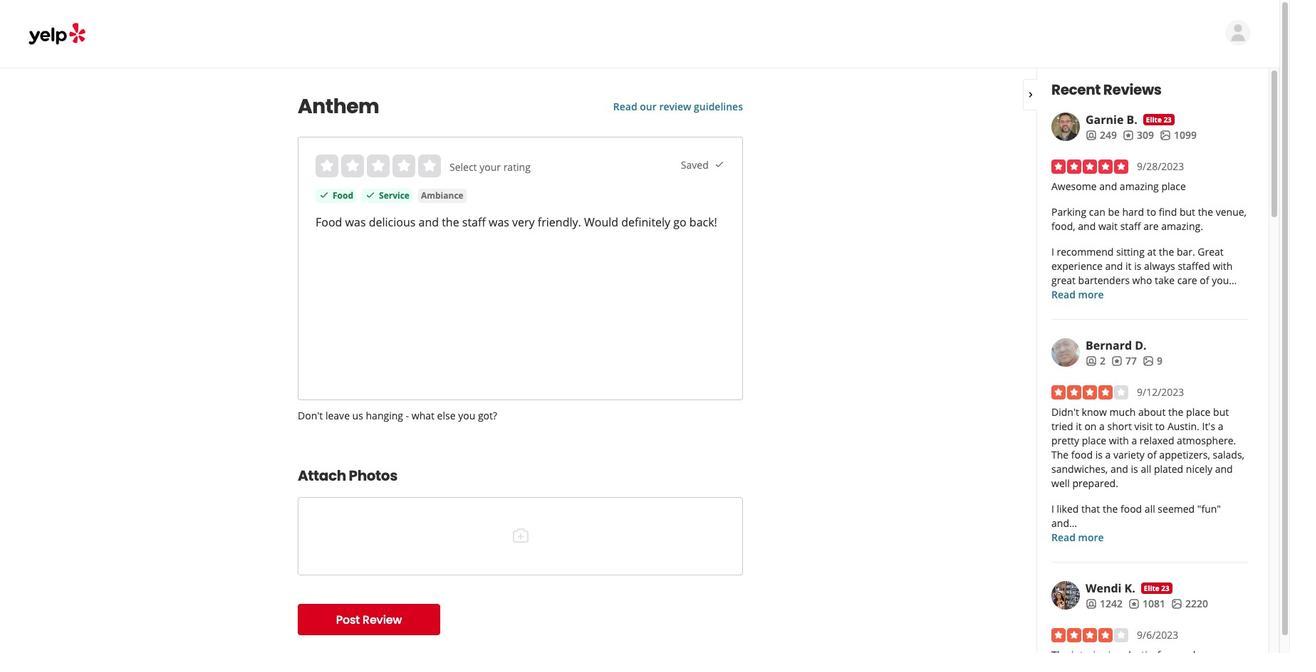 Task type: locate. For each thing, give the bounding box(es) containing it.
visit
[[1134, 420, 1153, 433]]

0 horizontal spatial with
[[1109, 434, 1129, 447]]

1 vertical spatial friends element
[[1086, 354, 1106, 368]]

1 4 star rating image from the top
[[1051, 385, 1128, 400]]

2 was from the left
[[489, 214, 509, 230]]

reviews element down k.
[[1128, 597, 1165, 611]]

16 photos v2 image
[[1160, 130, 1171, 141], [1143, 355, 1154, 367], [1171, 598, 1182, 610]]

2 more from the top
[[1078, 531, 1104, 544]]

2 read more button from the top
[[1051, 531, 1104, 545]]

the right "that"
[[1103, 502, 1118, 516]]

elite for garnie b.
[[1146, 115, 1162, 125]]

the down ambiance at left top
[[442, 214, 459, 230]]

be
[[1108, 205, 1120, 219]]

the left the 'venue,'
[[1198, 205, 1213, 219]]

i inside i liked that the food all seemed "fun" and…
[[1051, 502, 1054, 516]]

1 read more button from the top
[[1051, 288, 1104, 302]]

more down bartenders
[[1078, 288, 1104, 301]]

1 vertical spatial of
[[1147, 448, 1157, 462]]

the
[[1051, 448, 1069, 462]]

and down ambiance at left top
[[418, 214, 439, 230]]

food right topic food detected in review icon
[[333, 189, 353, 202]]

elite 23
[[1146, 115, 1172, 125], [1144, 583, 1169, 593]]

prepared.
[[1072, 477, 1118, 490]]

it down sitting
[[1126, 259, 1132, 273]]

very
[[512, 214, 535, 230]]

photos element containing 9
[[1143, 354, 1163, 368]]

the inside didn't know much about the place but tried it on a short visit to austin. it's a pretty place with a relaxed atmosphere. the food is a variety of appetizers, salads, sandwiches, and is all plated nicely and well prepared.
[[1168, 405, 1183, 419]]

reviews element down b.
[[1123, 128, 1154, 142]]

4 star rating image
[[1051, 385, 1128, 400], [1051, 628, 1128, 643]]

friends element
[[1086, 128, 1117, 142], [1086, 354, 1106, 368], [1086, 597, 1123, 611]]

2 vertical spatial photos element
[[1171, 597, 1208, 611]]

post
[[336, 612, 360, 628]]

1 horizontal spatial was
[[489, 214, 509, 230]]

a left variety
[[1105, 448, 1111, 462]]

9/28/2023
[[1137, 160, 1184, 173]]

is
[[1134, 259, 1141, 273], [1095, 448, 1103, 462], [1131, 462, 1138, 476]]

to inside didn't know much about the place but tried it on a short visit to austin. it's a pretty place with a relaxed atmosphere. the food is a variety of appetizers, salads, sandwiches, and is all plated nicely and well prepared.
[[1155, 420, 1165, 433]]

to inside parking can be hard to find but the venue, food, and wait staff are amazing.
[[1147, 205, 1156, 219]]

read more for i liked that the food all seemed "fun" and…
[[1051, 531, 1104, 544]]

1 vertical spatial to
[[1155, 420, 1165, 433]]

read down 'and…'
[[1051, 531, 1076, 544]]

i
[[1051, 245, 1054, 259], [1051, 502, 1054, 516]]

0 vertical spatial food
[[1071, 448, 1093, 462]]

bartenders
[[1078, 274, 1130, 287]]

read for didn't
[[1051, 531, 1076, 544]]

didn't know much about the place but tried it on a short visit to austin. it's a pretty place with a relaxed atmosphere. the food is a variety of appetizers, salads, sandwiches, and is all plated nicely and well prepared.
[[1051, 405, 1244, 490]]

photos element containing 2220
[[1171, 597, 1208, 611]]

2 vertical spatial 16 photos v2 image
[[1171, 598, 1182, 610]]

the inside i recommend sitting at the bar. great experience and it is always staffed with great bartenders who take care of you…
[[1159, 245, 1174, 259]]

1 read more from the top
[[1051, 288, 1104, 301]]

attach photos image
[[512, 527, 529, 544]]

1 vertical spatial reviews element
[[1111, 354, 1137, 368]]

elite 23 link up 309
[[1143, 114, 1175, 125]]

1 vertical spatial it
[[1076, 420, 1082, 433]]

1 horizontal spatial of
[[1200, 274, 1209, 287]]

1 vertical spatial is
[[1095, 448, 1103, 462]]

photos element
[[1160, 128, 1197, 142], [1143, 354, 1163, 368], [1171, 597, 1208, 611]]

0 vertical spatial elite 23 link
[[1143, 114, 1175, 125]]

read more
[[1051, 288, 1104, 301], [1051, 531, 1104, 544]]

16 checkmark v2 image
[[714, 159, 725, 171]]

None radio
[[341, 155, 364, 177], [418, 155, 441, 177], [341, 155, 364, 177], [418, 155, 441, 177]]

food up 'sandwiches,'
[[1071, 448, 1093, 462]]

the inside parking can be hard to find but the venue, food, and wait staff are amazing.
[[1198, 205, 1213, 219]]

of inside didn't know much about the place but tried it on a short visit to austin. it's a pretty place with a relaxed atmosphere. the food is a variety of appetizers, salads, sandwiches, and is all plated nicely and well prepared.
[[1147, 448, 1157, 462]]

with inside didn't know much about the place but tried it on a short visit to austin. it's a pretty place with a relaxed atmosphere. the food is a variety of appetizers, salads, sandwiches, and is all plated nicely and well prepared.
[[1109, 434, 1129, 447]]

reviews element containing 309
[[1123, 128, 1154, 142]]

parking can be hard to find but the venue, food, and wait staff are amazing.
[[1051, 205, 1247, 233]]

elite up 309
[[1146, 115, 1162, 125]]

0 vertical spatial food
[[333, 189, 353, 202]]

16 friends v2 image left 2
[[1086, 355, 1097, 367]]

1 vertical spatial but
[[1213, 405, 1229, 419]]

16 photos v2 image left 1099
[[1160, 130, 1171, 141]]

0 vertical spatial to
[[1147, 205, 1156, 219]]

more
[[1078, 288, 1104, 301], [1078, 531, 1104, 544]]

a right on
[[1099, 420, 1105, 433]]

but up it's
[[1213, 405, 1229, 419]]

photos element right 1081
[[1171, 597, 1208, 611]]

2 friends element from the top
[[1086, 354, 1106, 368]]

1 friends element from the top
[[1086, 128, 1117, 142]]

read left our
[[613, 100, 637, 113]]

16 photos v2 image for b.
[[1160, 130, 1171, 141]]

but inside parking can be hard to find but the venue, food, and wait staff are amazing.
[[1180, 205, 1195, 219]]

with down short
[[1109, 434, 1129, 447]]

i left 'liked'
[[1051, 502, 1054, 516]]

friends element down "garnie"
[[1086, 128, 1117, 142]]

reviews element
[[1123, 128, 1154, 142], [1111, 354, 1137, 368], [1128, 597, 1165, 611]]

and inside parking can be hard to find but the venue, food, and wait staff are amazing.
[[1078, 219, 1096, 233]]

about
[[1138, 405, 1166, 419]]

friendly.
[[538, 214, 581, 230]]

photo of wendi k. image
[[1051, 581, 1080, 610]]

0 vertical spatial place
[[1161, 180, 1186, 193]]

staff down ambiance at left top
[[462, 214, 486, 230]]

of right care
[[1200, 274, 1209, 287]]

0 vertical spatial 23
[[1164, 115, 1172, 125]]

0 horizontal spatial was
[[345, 214, 366, 230]]

0 horizontal spatial place
[[1082, 434, 1106, 447]]

food
[[1071, 448, 1093, 462], [1120, 502, 1142, 516]]

staffed
[[1178, 259, 1210, 273]]

that
[[1081, 502, 1100, 516]]

1 vertical spatial elite 23 link
[[1141, 583, 1172, 594]]

read for awesome
[[1051, 288, 1076, 301]]

16 review v2 image left 77
[[1111, 355, 1123, 367]]

to up are
[[1147, 205, 1156, 219]]

16 photos v2 image left 9 on the right bottom of the page
[[1143, 355, 1154, 367]]

austin.
[[1167, 420, 1199, 433]]

2 vertical spatial friends element
[[1086, 597, 1123, 611]]

1 vertical spatial 16 photos v2 image
[[1143, 355, 1154, 367]]

don't leave us hanging - what else you got?
[[298, 409, 497, 422]]

i down food,
[[1051, 245, 1054, 259]]

4 star rating image down 16 friends v2 icon
[[1051, 628, 1128, 643]]

1 vertical spatial more
[[1078, 531, 1104, 544]]

close sidebar icon image
[[1025, 89, 1036, 100], [1025, 89, 1036, 100]]

read more button down great
[[1051, 288, 1104, 302]]

0 vertical spatial read more button
[[1051, 288, 1104, 302]]

read more button down 'and…'
[[1051, 531, 1104, 545]]

1 vertical spatial with
[[1109, 434, 1129, 447]]

tried
[[1051, 420, 1073, 433]]

go
[[673, 214, 686, 230]]

are
[[1143, 219, 1159, 233]]

service
[[379, 189, 410, 202]]

1 vertical spatial read more button
[[1051, 531, 1104, 545]]

the right at
[[1159, 245, 1174, 259]]

0 vertical spatial 16 review v2 image
[[1123, 130, 1134, 141]]

friends element containing 249
[[1086, 128, 1117, 142]]

i inside i recommend sitting at the bar. great experience and it is always staffed with great bartenders who take care of you…
[[1051, 245, 1054, 259]]

the for didn't know much about the place but tried it on a short visit to austin. it's a pretty place with a relaxed atmosphere. the food is a variety of appetizers, salads, sandwiches, and is all plated nicely and well prepared.
[[1168, 405, 1183, 419]]

on
[[1084, 420, 1097, 433]]

recommend
[[1057, 245, 1114, 259]]

us
[[352, 409, 363, 422]]

1 horizontal spatial but
[[1213, 405, 1229, 419]]

1 vertical spatial 4 star rating image
[[1051, 628, 1128, 643]]

but up amazing.
[[1180, 205, 1195, 219]]

read our review guidelines link
[[613, 100, 743, 113]]

2 vertical spatial read
[[1051, 531, 1076, 544]]

place up it's
[[1186, 405, 1211, 419]]

0 vertical spatial read
[[613, 100, 637, 113]]

you…
[[1212, 274, 1237, 287]]

with up you… at the right top of page
[[1213, 259, 1233, 273]]

and inside i recommend sitting at the bar. great experience and it is always staffed with great bartenders who take care of you…
[[1105, 259, 1123, 273]]

read more down great
[[1051, 288, 1104, 301]]

all inside i liked that the food all seemed "fun" and…
[[1145, 502, 1155, 516]]

16 review v2 image down b.
[[1123, 130, 1134, 141]]

0 vertical spatial read more
[[1051, 288, 1104, 301]]

0 vertical spatial but
[[1180, 205, 1195, 219]]

i liked that the food all seemed "fun" and…
[[1051, 502, 1221, 530]]

0 vertical spatial elite
[[1146, 115, 1162, 125]]

and up bartenders
[[1105, 259, 1123, 273]]

0 vertical spatial 16 friends v2 image
[[1086, 130, 1097, 141]]

and down variety
[[1110, 462, 1128, 476]]

of
[[1200, 274, 1209, 287], [1147, 448, 1157, 462]]

2 4 star rating image from the top
[[1051, 628, 1128, 643]]

the
[[1198, 205, 1213, 219], [442, 214, 459, 230], [1159, 245, 1174, 259], [1168, 405, 1183, 419], [1103, 502, 1118, 516]]

it
[[1126, 259, 1132, 273], [1076, 420, 1082, 433]]

1 horizontal spatial with
[[1213, 259, 1233, 273]]

1 more from the top
[[1078, 288, 1104, 301]]

0 vertical spatial 4 star rating image
[[1051, 385, 1128, 400]]

bernard d.
[[1086, 338, 1147, 353]]

read more down 'and…'
[[1051, 531, 1104, 544]]

place down on
[[1082, 434, 1106, 447]]

1 vertical spatial food
[[1120, 502, 1142, 516]]

but inside didn't know much about the place but tried it on a short visit to austin. it's a pretty place with a relaxed atmosphere. the food is a variety of appetizers, salads, sandwiches, and is all plated nicely and well prepared.
[[1213, 405, 1229, 419]]

atmosphere.
[[1177, 434, 1236, 447]]

elite
[[1146, 115, 1162, 125], [1144, 583, 1160, 593]]

16 review v2 image
[[1123, 130, 1134, 141], [1111, 355, 1123, 367]]

elite 23 link
[[1143, 114, 1175, 125], [1141, 583, 1172, 594]]

2 vertical spatial reviews element
[[1128, 597, 1165, 611]]

1 vertical spatial all
[[1145, 502, 1155, 516]]

the up austin.
[[1168, 405, 1183, 419]]

got?
[[478, 409, 497, 422]]

1081
[[1143, 597, 1165, 610]]

it's
[[1202, 420, 1215, 433]]

16 friends v2 image
[[1086, 130, 1097, 141], [1086, 355, 1097, 367]]

read more button
[[1051, 288, 1104, 302], [1051, 531, 1104, 545]]

i for i recommend sitting at the bar. great experience and it is always staffed with great bartenders who take care of you…
[[1051, 245, 1054, 259]]

more down "that"
[[1078, 531, 1104, 544]]

9
[[1157, 354, 1163, 368]]

the inside i liked that the food all seemed "fun" and…
[[1103, 502, 1118, 516]]

anthem link
[[298, 93, 579, 120]]

can
[[1089, 205, 1105, 219]]

16 review v2 image for 77
[[1111, 355, 1123, 367]]

0 vertical spatial reviews element
[[1123, 128, 1154, 142]]

is down variety
[[1131, 462, 1138, 476]]

it left on
[[1076, 420, 1082, 433]]

0 vertical spatial of
[[1200, 274, 1209, 287]]

0 vertical spatial 16 photos v2 image
[[1160, 130, 1171, 141]]

rating element
[[316, 155, 441, 177]]

food right "that"
[[1120, 502, 1142, 516]]

1 16 friends v2 image from the top
[[1086, 130, 1097, 141]]

23 up 1081
[[1161, 583, 1169, 593]]

2 vertical spatial is
[[1131, 462, 1138, 476]]

0 vertical spatial elite 23
[[1146, 115, 1172, 125]]

1 vertical spatial 23
[[1161, 583, 1169, 593]]

0 horizontal spatial it
[[1076, 420, 1082, 433]]

food down topic food detected in review icon
[[316, 214, 342, 230]]

attach
[[298, 466, 346, 486]]

0 vertical spatial is
[[1134, 259, 1141, 273]]

elite 23 link up 1081
[[1141, 583, 1172, 594]]

elite 23 up 1081
[[1144, 583, 1169, 593]]

elite 23 up 309
[[1146, 115, 1172, 125]]

photos element right 309
[[1160, 128, 1197, 142]]

"fun"
[[1197, 502, 1221, 516]]

is up who
[[1134, 259, 1141, 273]]

was left very
[[489, 214, 509, 230]]

friends element down wendi
[[1086, 597, 1123, 611]]

0 horizontal spatial but
[[1180, 205, 1195, 219]]

2 read more from the top
[[1051, 531, 1104, 544]]

post review
[[336, 612, 402, 628]]

read
[[613, 100, 637, 113], [1051, 288, 1076, 301], [1051, 531, 1076, 544]]

0 horizontal spatial food
[[1071, 448, 1093, 462]]

all left seemed
[[1145, 502, 1155, 516]]

16 photos v2 image left 2220
[[1171, 598, 1182, 610]]

staff down hard in the right top of the page
[[1120, 219, 1141, 233]]

249
[[1100, 128, 1117, 142]]

to up the relaxed at the right bottom
[[1155, 420, 1165, 433]]

sandwiches,
[[1051, 462, 1108, 476]]

and down can
[[1078, 219, 1096, 233]]

wendi
[[1086, 581, 1122, 596]]

great
[[1051, 274, 1076, 287]]

photos element containing 1099
[[1160, 128, 1197, 142]]

0 vertical spatial with
[[1213, 259, 1233, 273]]

1 vertical spatial i
[[1051, 502, 1054, 516]]

reviews element containing 1081
[[1128, 597, 1165, 611]]

elite up 1081
[[1144, 583, 1160, 593]]

1 horizontal spatial food
[[1120, 502, 1142, 516]]

0 horizontal spatial of
[[1147, 448, 1157, 462]]

amazing.
[[1161, 219, 1203, 233]]

4 star rating image up the know
[[1051, 385, 1128, 400]]

1 horizontal spatial it
[[1126, 259, 1132, 273]]

all down variety
[[1141, 462, 1151, 476]]

2 vertical spatial place
[[1082, 434, 1106, 447]]

0 vertical spatial all
[[1141, 462, 1151, 476]]

friends element for wendi k.
[[1086, 597, 1123, 611]]

always
[[1144, 259, 1175, 273]]

friends element down the bernard
[[1086, 354, 1106, 368]]

0 vertical spatial i
[[1051, 245, 1054, 259]]

23 for b.
[[1164, 115, 1172, 125]]

1 vertical spatial 16 friends v2 image
[[1086, 355, 1097, 367]]

9/6/2023
[[1137, 628, 1178, 642]]

None radio
[[316, 155, 338, 177], [367, 155, 390, 177], [392, 155, 415, 177], [316, 155, 338, 177], [367, 155, 390, 177], [392, 155, 415, 177]]

place down 9/28/2023
[[1161, 180, 1186, 193]]

photos
[[349, 466, 397, 486]]

1 vertical spatial read
[[1051, 288, 1076, 301]]

elite 23 link for k.
[[1141, 583, 1172, 594]]

1 vertical spatial food
[[316, 214, 342, 230]]

1 vertical spatial elite 23
[[1144, 583, 1169, 593]]

else
[[437, 409, 456, 422]]

2 i from the top
[[1051, 502, 1054, 516]]

was down topic service detected in review image
[[345, 214, 366, 230]]

food inside didn't know much about the place but tried it on a short visit to austin. it's a pretty place with a relaxed atmosphere. the food is a variety of appetizers, salads, sandwiches, and is all plated nicely and well prepared.
[[1071, 448, 1093, 462]]

is up 'sandwiches,'
[[1095, 448, 1103, 462]]

food was delicious and the staff was very friendly. would definitely go back!
[[316, 214, 717, 230]]

1 i from the top
[[1051, 245, 1054, 259]]

friends element containing 2
[[1086, 354, 1106, 368]]

3 friends element from the top
[[1086, 597, 1123, 611]]

1 vertical spatial place
[[1186, 405, 1211, 419]]

16 friends v2 image left 249
[[1086, 130, 1097, 141]]

1 vertical spatial read more
[[1051, 531, 1104, 544]]

0 vertical spatial more
[[1078, 288, 1104, 301]]

0 vertical spatial it
[[1126, 259, 1132, 273]]

photos element down d.
[[1143, 354, 1163, 368]]

but
[[1180, 205, 1195, 219], [1213, 405, 1229, 419]]

1 vertical spatial 16 review v2 image
[[1111, 355, 1123, 367]]

23 for k.
[[1161, 583, 1169, 593]]

friends element containing 1242
[[1086, 597, 1123, 611]]

nicely
[[1186, 462, 1212, 476]]

of down the relaxed at the right bottom
[[1147, 448, 1157, 462]]

salads,
[[1213, 448, 1244, 462]]

read down great
[[1051, 288, 1076, 301]]

to
[[1147, 205, 1156, 219], [1155, 420, 1165, 433]]

more for can
[[1078, 288, 1104, 301]]

reviews element for k.
[[1128, 597, 1165, 611]]

reviews element down bernard d.
[[1111, 354, 1137, 368]]

0 vertical spatial friends element
[[1086, 128, 1117, 142]]

great
[[1198, 245, 1224, 259]]

care
[[1177, 274, 1197, 287]]

variety
[[1113, 448, 1145, 462]]

topic service detected in review image
[[365, 190, 376, 201]]

1 vertical spatial elite
[[1144, 583, 1160, 593]]

0 vertical spatial photos element
[[1160, 128, 1197, 142]]

1 vertical spatial photos element
[[1143, 354, 1163, 368]]

2 16 friends v2 image from the top
[[1086, 355, 1097, 367]]

23 right b.
[[1164, 115, 1172, 125]]

1 horizontal spatial staff
[[1120, 219, 1141, 233]]



Task type: describe. For each thing, give the bounding box(es) containing it.
leave
[[325, 409, 350, 422]]

hard
[[1122, 205, 1144, 219]]

it inside i recommend sitting at the bar. great experience and it is always staffed with great bartenders who take care of you…
[[1126, 259, 1132, 273]]

is inside i recommend sitting at the bar. great experience and it is always staffed with great bartenders who take care of you…
[[1134, 259, 1141, 273]]

wait
[[1098, 219, 1118, 233]]

Food was delicious and the staff was very friendly. Would definitely go back! text field
[[316, 214, 725, 230]]

venue,
[[1216, 205, 1247, 219]]

16 friends v2 image for 2
[[1086, 355, 1097, 367]]

hanging
[[366, 409, 403, 422]]

5 star rating image
[[1051, 160, 1128, 174]]

attach photos
[[298, 466, 397, 486]]

who
[[1132, 274, 1152, 287]]

your
[[480, 160, 501, 174]]

amazing
[[1120, 180, 1159, 193]]

food for food
[[333, 189, 353, 202]]

relaxed
[[1140, 434, 1174, 447]]

our
[[640, 100, 657, 113]]

rating
[[503, 160, 531, 174]]

reviews element containing 77
[[1111, 354, 1137, 368]]

-
[[406, 409, 409, 422]]

experience
[[1051, 259, 1103, 273]]

food for food was delicious and the staff was very friendly. would definitely go back!
[[316, 214, 342, 230]]

guidelines
[[694, 100, 743, 113]]

16 friends v2 image
[[1086, 598, 1097, 610]]

jeremy m. image
[[1225, 20, 1251, 46]]

appetizers,
[[1159, 448, 1210, 462]]

bernard
[[1086, 338, 1132, 353]]

and…
[[1051, 516, 1077, 530]]

4 star rating image for 2
[[1051, 385, 1128, 400]]

delicious
[[369, 214, 416, 230]]

photos element for k.
[[1171, 597, 1208, 611]]

4 star rating image for 1242
[[1051, 628, 1128, 643]]

elite for wendi k.
[[1144, 583, 1160, 593]]

a up variety
[[1131, 434, 1137, 447]]

more for liked
[[1078, 531, 1104, 544]]

staff inside parking can be hard to find but the venue, food, and wait staff are amazing.
[[1120, 219, 1141, 233]]

select
[[449, 160, 477, 174]]

and up the be
[[1099, 180, 1117, 193]]

16 photos v2 image for k.
[[1171, 598, 1182, 610]]

2 horizontal spatial place
[[1186, 405, 1211, 419]]

read more for parking can be hard to find but the venue, food, and wait staff are amazing.
[[1051, 288, 1104, 301]]

2
[[1100, 354, 1106, 368]]

elite 23 for garnie b.
[[1146, 115, 1172, 125]]

16 friends v2 image for 249
[[1086, 130, 1097, 141]]

reviews
[[1103, 80, 1162, 100]]

garnie b.
[[1086, 112, 1137, 128]]

topic food detected in review image
[[318, 190, 330, 201]]

ambiance
[[421, 189, 463, 202]]

a right it's
[[1218, 420, 1223, 433]]

the for i recommend sitting at the bar. great experience and it is always staffed with great bartenders who take care of you…
[[1159, 245, 1174, 259]]

know
[[1082, 405, 1107, 419]]

16 review v2 image
[[1128, 598, 1140, 610]]

much
[[1109, 405, 1136, 419]]

it inside didn't know much about the place but tried it on a short visit to austin. it's a pretty place with a relaxed atmosphere. the food is a variety of appetizers, salads, sandwiches, and is all plated nicely and well prepared.
[[1076, 420, 1082, 433]]

review
[[659, 100, 691, 113]]

read our review guidelines
[[613, 100, 743, 113]]

elite 23 link for b.
[[1143, 114, 1175, 125]]

parking
[[1051, 205, 1086, 219]]

recent
[[1051, 80, 1101, 100]]

you
[[458, 409, 475, 422]]

at
[[1147, 245, 1156, 259]]

77
[[1125, 354, 1137, 368]]

with inside i recommend sitting at the bar. great experience and it is always staffed with great bartenders who take care of you…
[[1213, 259, 1233, 273]]

plated
[[1154, 462, 1183, 476]]

i recommend sitting at the bar. great experience and it is always staffed with great bartenders who take care of you…
[[1051, 245, 1237, 287]]

awesome
[[1051, 180, 1097, 193]]

but for find
[[1180, 205, 1195, 219]]

pretty
[[1051, 434, 1079, 447]]

1099
[[1174, 128, 1197, 142]]

short
[[1107, 420, 1132, 433]]

1 was from the left
[[345, 214, 366, 230]]

take
[[1155, 274, 1175, 287]]

recent reviews
[[1051, 80, 1162, 100]]

food inside i liked that the food all seemed "fun" and…
[[1120, 502, 1142, 516]]

topic food detected in review image
[[318, 190, 330, 201]]

all inside didn't know much about the place but tried it on a short visit to austin. it's a pretty place with a relaxed atmosphere. the food is a variety of appetizers, salads, sandwiches, and is all plated nicely and well prepared.
[[1141, 462, 1151, 476]]

16 review v2 image for 309
[[1123, 130, 1134, 141]]

topic service detected in review image
[[365, 190, 376, 201]]

read more button for i liked that the food all seemed "fun" and…
[[1051, 531, 1104, 545]]

sitting
[[1116, 245, 1145, 259]]

well
[[1051, 477, 1070, 490]]

of inside i recommend sitting at the bar. great experience and it is always staffed with great bartenders who take care of you…
[[1200, 274, 1209, 287]]

find
[[1159, 205, 1177, 219]]

select your rating
[[449, 160, 531, 174]]

food,
[[1051, 219, 1075, 233]]

photo of bernard d. image
[[1051, 338, 1080, 367]]

b.
[[1127, 112, 1137, 128]]

309
[[1137, 128, 1154, 142]]

seemed
[[1158, 502, 1195, 516]]

1242
[[1100, 597, 1123, 610]]

would
[[584, 214, 618, 230]]

the for food was delicious and the staff was very friendly. would definitely go back!
[[442, 214, 459, 230]]

read more button for parking can be hard to find but the venue, food, and wait staff are amazing.
[[1051, 288, 1104, 302]]

and down salads,
[[1215, 462, 1233, 476]]

1 horizontal spatial place
[[1161, 180, 1186, 193]]

didn't
[[1051, 405, 1079, 419]]

k.
[[1124, 581, 1135, 596]]

photo of garnie b. image
[[1051, 113, 1080, 141]]

awesome and amazing place
[[1051, 180, 1186, 193]]

reviews element for b.
[[1123, 128, 1154, 142]]

definitely
[[621, 214, 670, 230]]

saved
[[681, 158, 714, 171]]

2220
[[1185, 597, 1208, 610]]

garnie
[[1086, 112, 1124, 128]]

anthem
[[298, 93, 379, 120]]

post review button
[[298, 604, 440, 635]]

photos element for b.
[[1160, 128, 1197, 142]]

i for i liked that the food all seemed "fun" and…
[[1051, 502, 1054, 516]]

elite 23 for wendi k.
[[1144, 583, 1169, 593]]

back!
[[689, 214, 717, 230]]

9/12/2023
[[1137, 385, 1184, 399]]

0 horizontal spatial staff
[[462, 214, 486, 230]]

but for place
[[1213, 405, 1229, 419]]

friends element for garnie b.
[[1086, 128, 1117, 142]]



Task type: vqa. For each thing, say whether or not it's contained in the screenshot.
the Yelp in Explore Yelp for Business button
no



